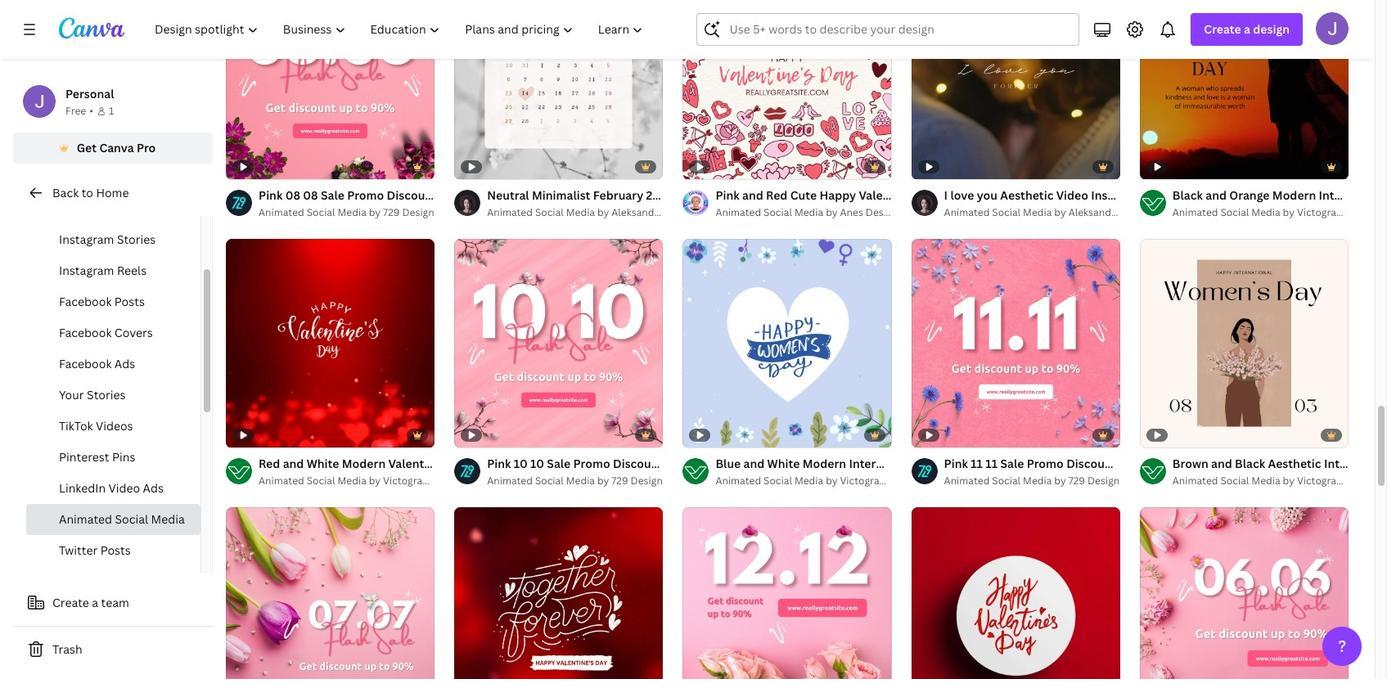 Task type: locate. For each thing, give the bounding box(es) containing it.
1 horizontal spatial animated social media by aleksandra chubar link
[[944, 205, 1158, 221]]

ads up animated social media
[[143, 480, 164, 496]]

create inside dropdown button
[[1204, 21, 1241, 37]]

stories
[[117, 232, 156, 247], [87, 387, 126, 403]]

create for create a design
[[1204, 21, 1241, 37]]

create a design button
[[1191, 13, 1303, 46]]

twitter
[[59, 543, 98, 558]]

facebook for facebook covers
[[59, 325, 112, 340]]

posts for instagram posts
[[117, 201, 147, 216]]

facebook for facebook ads
[[59, 356, 112, 372]]

a inside "button"
[[92, 595, 98, 611]]

instagram stories
[[59, 232, 156, 247]]

posts up instagram stories link
[[117, 201, 147, 216]]

3 facebook from the top
[[59, 356, 112, 372]]

1 vertical spatial a
[[92, 595, 98, 611]]

social inside i love you aesthetic video instagram post animated social media by aleksandra chubar
[[992, 206, 1021, 220]]

animated social media by victograms
[[1173, 206, 1350, 220], [716, 474, 893, 488], [1173, 474, 1350, 488]]

instagram posts link
[[26, 193, 201, 224]]

1 horizontal spatial chubar
[[1123, 206, 1158, 220]]

1 vertical spatial ads
[[143, 480, 164, 496]]

trash link
[[13, 633, 213, 666]]

i love you aesthetic video instagram post link
[[944, 187, 1175, 205]]

a for design
[[1244, 21, 1251, 37]]

0 vertical spatial create
[[1204, 21, 1241, 37]]

1 horizontal spatial animated social media by 729 design
[[487, 474, 663, 488]]

victograms
[[1297, 206, 1350, 220], [383, 474, 436, 488], [840, 474, 893, 488], [1297, 474, 1350, 488]]

ads down covers
[[114, 356, 135, 372]]

animated inside "link"
[[716, 206, 761, 220]]

linkedin video ads
[[59, 480, 164, 496]]

0 horizontal spatial video
[[109, 480, 140, 496]]

i
[[944, 188, 948, 203]]

top level navigation element
[[144, 13, 658, 46]]

media
[[338, 205, 367, 219], [566, 206, 595, 220], [795, 206, 824, 220], [1023, 206, 1052, 220], [1252, 206, 1281, 220], [570, 456, 605, 472], [338, 474, 367, 488], [566, 474, 595, 488], [795, 474, 824, 488], [1023, 474, 1052, 488], [1252, 474, 1281, 488], [151, 512, 185, 527]]

create left the 'team'
[[52, 595, 89, 611]]

get canva pro button
[[13, 133, 213, 164]]

aleksandra
[[612, 206, 664, 220], [1069, 206, 1121, 220]]

1 horizontal spatial video
[[1056, 188, 1088, 203]]

pinterest
[[59, 449, 109, 465]]

create for create a team
[[52, 595, 89, 611]]

instagram stories link
[[26, 224, 201, 255]]

None search field
[[697, 13, 1080, 46]]

instagram posts
[[59, 201, 147, 216]]

animated
[[259, 205, 304, 219], [487, 206, 533, 220], [716, 206, 761, 220], [944, 206, 990, 220], [1173, 206, 1218, 220], [477, 456, 531, 472], [259, 474, 304, 488], [487, 474, 533, 488], [716, 474, 761, 488], [944, 474, 990, 488], [1173, 474, 1218, 488], [59, 512, 112, 527]]

0 horizontal spatial chubar
[[666, 206, 701, 220]]

free •
[[65, 104, 93, 118]]

0 horizontal spatial create
[[52, 595, 89, 611]]

0 horizontal spatial animated social media by 729 design link
[[259, 205, 435, 221]]

0 vertical spatial facebook
[[59, 294, 112, 309]]

animated social media by aleksandra chubar link
[[487, 205, 701, 221], [944, 205, 1158, 221]]

facebook inside 'link'
[[59, 325, 112, 340]]

anes
[[840, 206, 863, 220]]

and
[[283, 456, 304, 472]]

0 horizontal spatial animated social media by aleksandra chubar link
[[487, 205, 701, 221]]

team
[[101, 595, 129, 611]]

a left the 'team'
[[92, 595, 98, 611]]

1 chubar from the left
[[666, 206, 701, 220]]

1 vertical spatial video
[[109, 480, 140, 496]]

0 vertical spatial ads
[[114, 356, 135, 372]]

design
[[402, 205, 434, 219], [866, 206, 898, 220], [631, 474, 663, 488], [1088, 474, 1120, 488]]

linkedin video ads link
[[26, 473, 201, 504]]

1 vertical spatial facebook
[[59, 325, 112, 340]]

back
[[52, 185, 79, 201]]

0 vertical spatial stories
[[117, 232, 156, 247]]

facebook down instagram reels
[[59, 294, 112, 309]]

0 vertical spatial video
[[1056, 188, 1088, 203]]

back to home link
[[13, 177, 213, 210]]

aleksandra inside i love you aesthetic video instagram post animated social media by aleksandra chubar
[[1069, 206, 1121, 220]]

posts for facebook posts
[[114, 294, 145, 309]]

chubar
[[666, 206, 701, 220], [1123, 206, 1158, 220]]

create inside "button"
[[52, 595, 89, 611]]

posts for twitter posts
[[100, 543, 131, 558]]

729
[[383, 205, 400, 219], [612, 474, 628, 488], [1069, 474, 1085, 488]]

tiktok
[[59, 418, 93, 434]]

media inside animated social media by anes design "link"
[[795, 206, 824, 220]]

a for team
[[92, 595, 98, 611]]

animated social media by anes design
[[716, 206, 898, 220]]

stories up 'reels'
[[117, 232, 156, 247]]

facebook up facebook ads
[[59, 325, 112, 340]]

facebook ads
[[59, 356, 135, 372]]

instagram for instagram posts
[[59, 201, 114, 216]]

back to home
[[52, 185, 129, 201]]

1 aleksandra from the left
[[612, 206, 664, 220]]

valentine's
[[388, 456, 450, 472]]

facebook
[[59, 294, 112, 309], [59, 325, 112, 340], [59, 356, 112, 372]]

ads
[[114, 356, 135, 372], [143, 480, 164, 496]]

1 facebook from the top
[[59, 294, 112, 309]]

0 horizontal spatial ads
[[114, 356, 135, 372]]

2 aleksandra from the left
[[1069, 206, 1121, 220]]

a left design
[[1244, 21, 1251, 37]]

stories down facebook ads link
[[87, 387, 126, 403]]

video down pins
[[109, 480, 140, 496]]

animated social media by 729 design link
[[259, 205, 435, 221], [487, 473, 663, 490], [944, 473, 1120, 490]]

video inside linkedin video ads link
[[109, 480, 140, 496]]

design inside "link"
[[866, 206, 898, 220]]

1 vertical spatial create
[[52, 595, 89, 611]]

jacob simon image
[[1316, 12, 1349, 45]]

twitter posts link
[[26, 535, 201, 566]]

animated social media by victograms link
[[1173, 205, 1350, 221], [259, 473, 436, 490], [716, 473, 893, 490], [1173, 473, 1350, 490]]

create a design
[[1204, 21, 1290, 37]]

2 chubar from the left
[[1123, 206, 1158, 220]]

social
[[307, 205, 335, 219], [535, 206, 564, 220], [764, 206, 792, 220], [992, 206, 1021, 220], [1221, 206, 1249, 220], [534, 456, 568, 472], [307, 474, 335, 488], [535, 474, 564, 488], [764, 474, 792, 488], [992, 474, 1021, 488], [1221, 474, 1249, 488], [115, 512, 148, 527]]

tiktok videos link
[[26, 411, 201, 442]]

1 horizontal spatial create
[[1204, 21, 1241, 37]]

0 horizontal spatial a
[[92, 595, 98, 611]]

0 vertical spatial a
[[1244, 21, 1251, 37]]

linkedin
[[59, 480, 106, 496]]

a inside dropdown button
[[1244, 21, 1251, 37]]

animated social media by 729 design
[[259, 205, 434, 219], [487, 474, 663, 488], [944, 474, 1120, 488]]

instagram reels
[[59, 263, 147, 278]]

get
[[77, 140, 97, 156]]

aesthetic
[[1000, 188, 1054, 203]]

1 horizontal spatial aleksandra
[[1069, 206, 1121, 220]]

red
[[259, 456, 280, 472]]

by
[[369, 205, 381, 219], [597, 206, 609, 220], [826, 206, 838, 220], [1054, 206, 1066, 220], [1283, 206, 1295, 220], [369, 474, 381, 488], [597, 474, 609, 488], [826, 474, 838, 488], [1054, 474, 1066, 488], [1283, 474, 1295, 488]]

1 horizontal spatial a
[[1244, 21, 1251, 37]]

0 horizontal spatial aleksandra
[[612, 206, 664, 220]]

0 vertical spatial posts
[[117, 201, 147, 216]]

video right aesthetic
[[1056, 188, 1088, 203]]

2 horizontal spatial 729
[[1069, 474, 1085, 488]]

1 vertical spatial stories
[[87, 387, 126, 403]]

facebook up the your stories
[[59, 356, 112, 372]]

white
[[307, 456, 339, 472]]

create left design
[[1204, 21, 1241, 37]]

1 animated social media by aleksandra chubar link from the left
[[487, 205, 701, 221]]

posts down animated social media
[[100, 543, 131, 558]]

a
[[1244, 21, 1251, 37], [92, 595, 98, 611]]

videos
[[96, 418, 133, 434]]

you
[[977, 188, 998, 203]]

create a team
[[52, 595, 129, 611]]

video
[[1056, 188, 1088, 203], [109, 480, 140, 496]]

instagram
[[1091, 188, 1147, 203], [59, 201, 114, 216], [59, 232, 114, 247], [59, 263, 114, 278]]

posts down 'reels'
[[114, 294, 145, 309]]

create
[[1204, 21, 1241, 37], [52, 595, 89, 611]]

2 vertical spatial posts
[[100, 543, 131, 558]]

by inside "link"
[[826, 206, 838, 220]]

twitter posts
[[59, 543, 131, 558]]

2 horizontal spatial animated social media by 729 design link
[[944, 473, 1120, 490]]

1 vertical spatial posts
[[114, 294, 145, 309]]

animated social media by anes design link
[[716, 205, 898, 221]]

media inside i love you aesthetic video instagram post animated social media by aleksandra chubar
[[1023, 206, 1052, 220]]

2 facebook from the top
[[59, 325, 112, 340]]

posts
[[117, 201, 147, 216], [114, 294, 145, 309], [100, 543, 131, 558]]

1 horizontal spatial ads
[[143, 480, 164, 496]]

2 vertical spatial facebook
[[59, 356, 112, 372]]

your stories
[[59, 387, 126, 403]]



Task type: describe. For each thing, give the bounding box(es) containing it.
0 horizontal spatial 729
[[383, 205, 400, 219]]

facebook ads link
[[26, 349, 201, 380]]

0 horizontal spatial animated social media by 729 design
[[259, 205, 434, 219]]

facebook posts
[[59, 294, 145, 309]]

animated inside i love you aesthetic video instagram post animated social media by aleksandra chubar
[[944, 206, 990, 220]]

red and white modern valentine's day animated social media link
[[259, 455, 605, 473]]

Search search field
[[730, 14, 1069, 45]]

chubar inside i love you aesthetic video instagram post animated social media by aleksandra chubar
[[1123, 206, 1158, 220]]

animated social media
[[59, 512, 185, 527]]

instagram for instagram stories
[[59, 232, 114, 247]]

animated social media by aleksandra chubar
[[487, 206, 701, 220]]

your stories link
[[26, 380, 201, 411]]

pro
[[137, 140, 156, 156]]

design
[[1253, 21, 1290, 37]]

post
[[1150, 188, 1175, 203]]

day
[[453, 456, 474, 472]]

stories for your stories
[[87, 387, 126, 403]]

facebook posts link
[[26, 286, 201, 318]]

1
[[109, 104, 114, 118]]

facebook covers link
[[26, 318, 201, 349]]

covers
[[114, 325, 153, 340]]

tiktok videos
[[59, 418, 133, 434]]

2 horizontal spatial animated social media by 729 design
[[944, 474, 1120, 488]]

instagram for instagram reels
[[59, 263, 114, 278]]

trash
[[52, 642, 82, 657]]

free
[[65, 104, 86, 118]]

1 horizontal spatial 729
[[612, 474, 628, 488]]

red and white modern valentine's day animated social media animated social media by victograms
[[259, 456, 605, 488]]

modern
[[342, 456, 386, 472]]

stories for instagram stories
[[117, 232, 156, 247]]

create a team button
[[13, 587, 213, 620]]

pinterest pins link
[[26, 442, 201, 473]]

i love you aesthetic video instagram post animated social media by aleksandra chubar
[[944, 188, 1175, 220]]

love
[[951, 188, 974, 203]]

by inside i love you aesthetic video instagram post animated social media by aleksandra chubar
[[1054, 206, 1066, 220]]

2 animated social media by aleksandra chubar link from the left
[[944, 205, 1158, 221]]

pins
[[112, 449, 135, 465]]

facebook covers
[[59, 325, 153, 340]]

to
[[82, 185, 93, 201]]

chubar inside animated social media by aleksandra chubar link
[[666, 206, 701, 220]]

social inside "link"
[[764, 206, 792, 220]]

personal
[[65, 86, 114, 101]]

victograms inside the 'red and white modern valentine's day animated social media animated social media by victograms'
[[383, 474, 436, 488]]

your
[[59, 387, 84, 403]]

pinterest pins
[[59, 449, 135, 465]]

1 horizontal spatial animated social media by 729 design link
[[487, 473, 663, 490]]

get canva pro
[[77, 140, 156, 156]]

facebook for facebook posts
[[59, 294, 112, 309]]

reels
[[117, 263, 147, 278]]

•
[[89, 104, 93, 118]]

instagram reels link
[[26, 255, 201, 286]]

by inside the 'red and white modern valentine's day animated social media animated social media by victograms'
[[369, 474, 381, 488]]

canva
[[99, 140, 134, 156]]

video inside i love you aesthetic video instagram post animated social media by aleksandra chubar
[[1056, 188, 1088, 203]]

instagram inside i love you aesthetic video instagram post animated social media by aleksandra chubar
[[1091, 188, 1147, 203]]

home
[[96, 185, 129, 201]]



Task type: vqa. For each thing, say whether or not it's contained in the screenshot.
Sony Music IMAGE on the bottom right of the page
no



